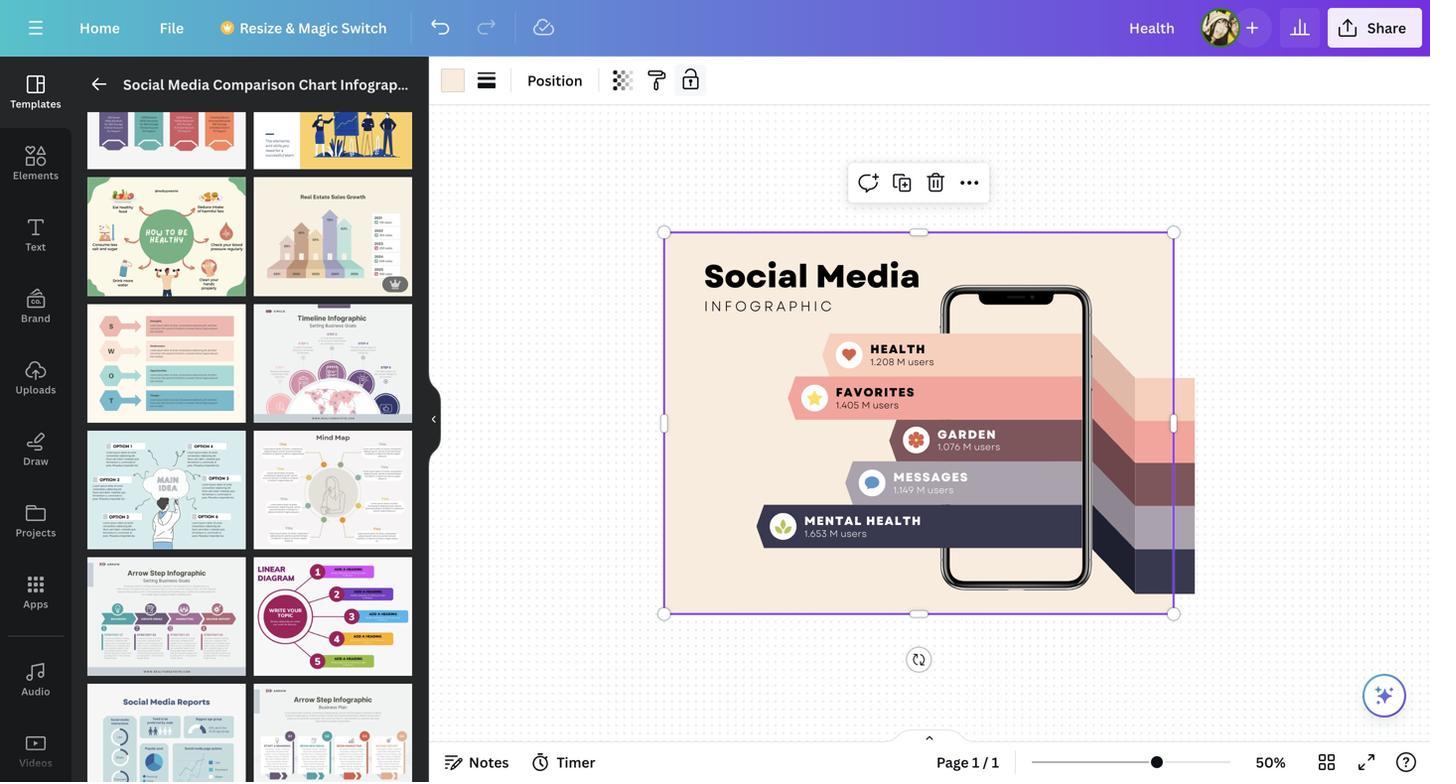Task type: locate. For each thing, give the bounding box(es) containing it.
health 1.208 m users
[[871, 341, 934, 369]]

m right 1.149
[[917, 484, 925, 497]]

main menu bar
[[0, 0, 1431, 57]]

switch
[[341, 18, 387, 37]]

hide image
[[428, 372, 441, 467]]

uploads button
[[0, 343, 72, 414]]

users right 1.405
[[873, 399, 899, 412]]

media up health at the right top of the page
[[816, 253, 921, 300]]

text
[[26, 240, 46, 254]]

users inside health 1.208 m users
[[908, 356, 934, 369]]

users inside favorites 1.405 m users
[[873, 399, 899, 412]]

green brown playful illustration healthy lifestyle guide graph group
[[87, 166, 246, 296]]

1.405
[[836, 399, 859, 412]]

m right 1.405
[[862, 399, 870, 412]]

notes
[[469, 754, 509, 772]]

teamwork keynote presentation in yellow blue white illustrative style group
[[254, 51, 412, 170]]

1 left the of
[[264, 150, 270, 165]]

users for favorites
[[873, 399, 899, 412]]

m inside garden 1.076 m users
[[963, 441, 972, 454]]

m inside favorites 1.405 m users
[[862, 399, 870, 412]]

messages 1.149 m users
[[894, 469, 969, 497]]

notes button
[[437, 747, 517, 779]]

m
[[897, 356, 906, 369], [862, 399, 870, 412], [963, 441, 972, 454], [917, 484, 925, 497], [830, 527, 838, 541]]

users right 1.149
[[928, 484, 954, 497]]

m for messages
[[917, 484, 925, 497]]

audio
[[21, 685, 50, 699]]

colorful minimalist linear steps circular diagram group
[[254, 546, 412, 677]]

1 horizontal spatial grey simple modern arrow step infographic chart graph image
[[254, 685, 412, 783]]

draw button
[[0, 414, 72, 486]]

users right 1.076
[[974, 441, 1001, 454]]

m right 1.208 at the right top
[[897, 356, 906, 369]]

grey simple modern arrow step infographic chart graph image
[[87, 558, 246, 677], [254, 685, 412, 783]]

green brown playful illustration healthy lifestyle guide graph image
[[87, 177, 246, 296]]

grey simple modern timeline infographic chart graph image
[[254, 304, 412, 423]]

social
[[123, 75, 164, 94], [704, 253, 809, 300]]

/
[[983, 754, 989, 772]]

1 vertical spatial social
[[704, 253, 809, 300]]

purple & white pricing table comparison chart image
[[87, 51, 246, 170]]

home
[[79, 18, 120, 37]]

0 horizontal spatial infographic
[[340, 75, 418, 94]]

1 inside teamwork keynote presentation in yellow blue white illustrative style group
[[264, 150, 270, 165]]

1 horizontal spatial grey simple modern arrow step infographic chart graph group
[[254, 673, 412, 783]]

m for favorites
[[862, 399, 870, 412]]

infographic
[[340, 75, 418, 94], [704, 296, 835, 316]]

text button
[[0, 200, 72, 271]]

m right 1.653
[[830, 527, 838, 541]]

file
[[160, 18, 184, 37]]

m inside health 1.208 m users
[[897, 356, 906, 369]]

users
[[908, 356, 934, 369], [873, 399, 899, 412], [974, 441, 1001, 454], [928, 484, 954, 497], [841, 527, 867, 541]]

#fbebdc image
[[441, 69, 465, 92]]

swot analysis graph group
[[87, 292, 246, 423]]

users right 1.653
[[841, 527, 867, 541]]

0 horizontal spatial grey simple modern arrow step infographic chart graph group
[[87, 546, 246, 677]]

magic
[[298, 18, 338, 37]]

media down file
[[168, 75, 210, 94]]

0 vertical spatial media
[[168, 75, 210, 94]]

social media comparison chart infographic graph
[[123, 75, 463, 94]]

0 vertical spatial grey simple modern arrow step infographic chart graph image
[[87, 558, 246, 677]]

m for garden
[[963, 441, 972, 454]]

home link
[[64, 8, 136, 48]]

blue and white modern minimal social media reports graph group
[[87, 673, 246, 783]]

users inside garden 1.076 m users
[[974, 441, 1001, 454]]

1 vertical spatial media
[[816, 253, 921, 300]]

m inside messages 1.149 m users
[[917, 484, 925, 497]]

grey simple modern arrow step infographic chart graph group
[[87, 546, 246, 677], [254, 673, 412, 783]]

blue creative mind map graph image
[[87, 431, 246, 550]]

social for social media comparison chart infographic graph
[[123, 75, 164, 94]]

0 horizontal spatial media
[[168, 75, 210, 94]]

0 horizontal spatial 1
[[264, 150, 270, 165]]

favorites 1.405 m users
[[836, 384, 916, 412]]

garden
[[938, 426, 997, 443]]

chart
[[299, 75, 337, 94]]

bubble chat icon image
[[865, 477, 880, 490]]

users right 1.208 at the right top
[[908, 356, 934, 369]]

1 horizontal spatial 1
[[972, 754, 980, 772]]

position
[[528, 71, 583, 90]]

0 vertical spatial infographic
[[340, 75, 418, 94]]

media
[[168, 75, 210, 94], [816, 253, 921, 300]]

0 horizontal spatial social
[[123, 75, 164, 94]]

1 right /
[[992, 754, 999, 772]]

m right 1.076
[[963, 441, 972, 454]]

0 vertical spatial social
[[123, 75, 164, 94]]

2 horizontal spatial 1
[[992, 754, 999, 772]]

1 left /
[[972, 754, 980, 772]]

1 horizontal spatial media
[[816, 253, 921, 300]]

mental
[[805, 513, 863, 530]]

1 horizontal spatial infographic
[[704, 296, 835, 316]]

1 horizontal spatial social
[[704, 253, 809, 300]]

resize & magic switch
[[240, 18, 387, 37]]

users inside messages 1.149 m users
[[928, 484, 954, 497]]

1
[[264, 150, 270, 165], [972, 754, 980, 772], [992, 754, 999, 772]]

real estate sales growth bar infographic graph group
[[254, 166, 412, 296]]



Task type: vqa. For each thing, say whether or not it's contained in the screenshot.
Hide "image" at the left of page
yes



Task type: describe. For each thing, give the bounding box(es) containing it.
1 vertical spatial grey simple modern arrow step infographic chart graph image
[[254, 685, 412, 783]]

garden 1.076 m users
[[938, 426, 1001, 454]]

1.653
[[805, 527, 827, 541]]

blue and white modern minimal social media reports graph image
[[87, 685, 246, 783]]

real estate sales growth bar infographic graph image
[[254, 177, 412, 296]]

page
[[937, 754, 969, 772]]

share
[[1368, 18, 1407, 37]]

messages
[[894, 469, 969, 486]]

1.076
[[938, 441, 961, 454]]

colorful calm corporate clean mind map group
[[254, 419, 412, 550]]

colorful minimalist linear steps circular diagram image
[[254, 558, 412, 677]]

show pages image
[[882, 729, 978, 745]]

brand button
[[0, 271, 72, 343]]

m for health
[[897, 356, 906, 369]]

videos button
[[0, 716, 72, 783]]

blue creative mind map graph group
[[87, 419, 246, 550]]

side panel tab list
[[0, 57, 72, 783]]

colorful calm corporate clean mind map image
[[254, 431, 412, 550]]

1.208
[[871, 356, 895, 369]]

timer button
[[525, 747, 604, 779]]

star icon image
[[807, 391, 823, 406]]

swot analysis graph image
[[87, 304, 246, 423]]

brand
[[21, 312, 51, 325]]

comparison
[[213, 75, 295, 94]]

projects
[[15, 527, 56, 540]]

apps
[[23, 598, 48, 611]]

canva assistant image
[[1373, 684, 1397, 708]]

page 1 / 1
[[937, 754, 999, 772]]

graph
[[422, 75, 463, 94]]

resize & magic switch button
[[208, 8, 403, 48]]

&
[[286, 18, 295, 37]]

of
[[272, 150, 284, 165]]

social media
[[704, 253, 921, 300]]

health
[[871, 341, 926, 358]]

#fbebdc image
[[441, 69, 465, 92]]

resize
[[240, 18, 282, 37]]

elements
[[13, 169, 59, 182]]

50% button
[[1239, 747, 1303, 779]]

uploads
[[15, 383, 56, 397]]

videos
[[19, 757, 52, 770]]

Design title text field
[[1114, 8, 1193, 48]]

favorites
[[836, 384, 916, 401]]

projects button
[[0, 486, 72, 557]]

media for social media comparison chart infographic graph
[[168, 75, 210, 94]]

media for social media
[[816, 253, 921, 300]]

15
[[286, 150, 299, 165]]

50%
[[1256, 754, 1286, 772]]

1 vertical spatial infographic
[[704, 296, 835, 316]]

mental health 1.653 m users
[[805, 513, 922, 541]]

timer
[[557, 754, 596, 772]]

audio button
[[0, 645, 72, 716]]

users for garden
[[974, 441, 1001, 454]]

templates
[[10, 97, 61, 111]]

templates button
[[0, 57, 72, 128]]

0 horizontal spatial grey simple modern arrow step infographic chart graph image
[[87, 558, 246, 677]]

users for messages
[[928, 484, 954, 497]]

1.149
[[894, 484, 914, 497]]

draw
[[23, 455, 48, 468]]

social for social media
[[704, 253, 809, 300]]

users inside mental health 1.653 m users
[[841, 527, 867, 541]]

purple & white pricing table comparison chart group
[[87, 51, 246, 170]]

health
[[866, 513, 922, 530]]

m inside mental health 1.653 m users
[[830, 527, 838, 541]]

grey simple modern timeline infographic chart graph group
[[254, 292, 412, 423]]

users for health
[[908, 356, 934, 369]]

elements button
[[0, 128, 72, 200]]

share button
[[1328, 8, 1423, 48]]

1 of 15
[[264, 150, 299, 165]]

apps button
[[0, 557, 72, 629]]

position button
[[520, 65, 591, 96]]

file button
[[144, 8, 200, 48]]



